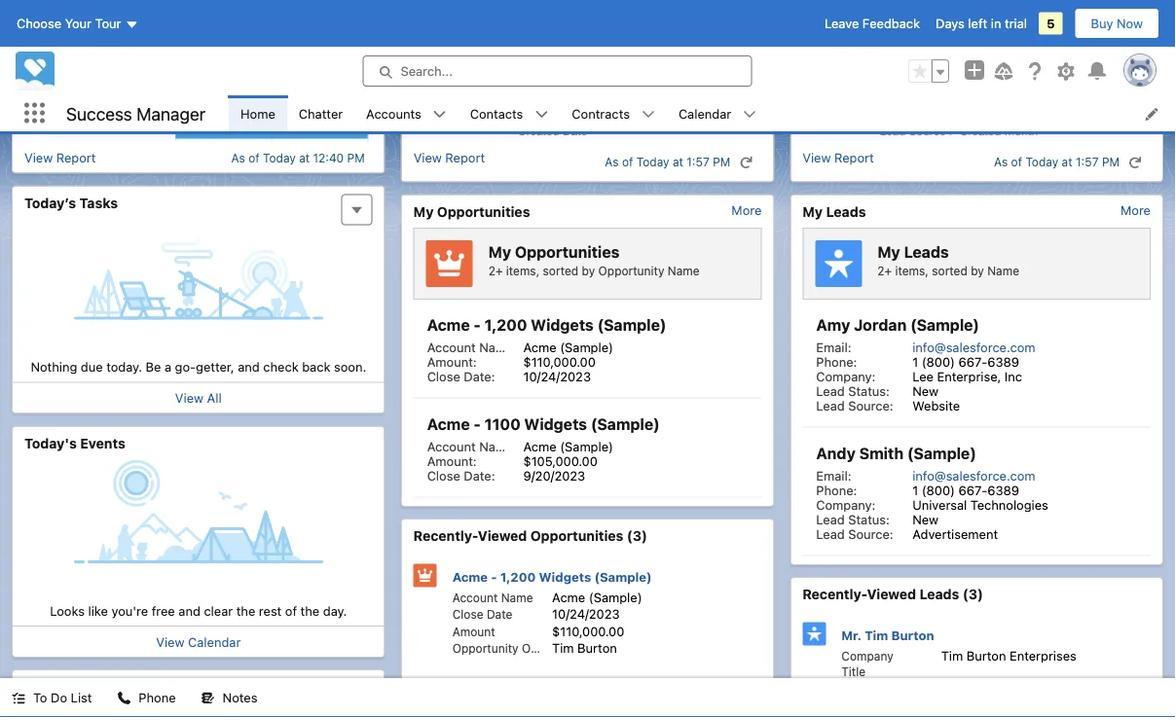 Task type: describe. For each thing, give the bounding box(es) containing it.
jordan
[[854, 316, 907, 334]]

contracts link
[[560, 95, 642, 131]]

like
[[88, 604, 108, 618]]

account name: acme (sample) for 1,200
[[427, 340, 613, 354]]

company: for andy
[[816, 498, 876, 512]]

0 horizontal spatial tim
[[552, 641, 574, 656]]

leave
[[825, 16, 859, 31]]

check
[[263, 360, 299, 374]]

back
[[302, 360, 330, 374]]

account name
[[452, 591, 533, 605]]

1 vertical spatial and
[[178, 604, 200, 618]]

(800) for smith
[[922, 483, 955, 498]]

events
[[80, 435, 125, 451]]

days left in trial
[[936, 16, 1027, 31]]

phone: for andy
[[816, 483, 857, 498]]

as for third view report link
[[994, 155, 1008, 169]]

1 horizontal spatial pm
[[713, 155, 731, 169]]

widgets for $110,000.00
[[531, 316, 594, 334]]

choose
[[17, 16, 61, 31]]

to do list
[[33, 691, 92, 705]]

close for acme - 1,200 widgets (sample)
[[427, 369, 460, 384]]

2 horizontal spatial tim
[[941, 648, 963, 663]]

$105,000.00
[[523, 454, 598, 468]]

be
[[146, 360, 161, 374]]

account for acme - 1,200 widgets (sample)
[[427, 340, 476, 354]]

12:​40
[[313, 151, 344, 165]]

0 horizontal spatial at
[[299, 151, 310, 165]]

rest
[[259, 604, 282, 618]]

my leads 2+ items, sorted by name
[[878, 243, 1019, 278]]

success manager
[[66, 103, 205, 124]]

acme - 1,200 widgets (sample) for account name
[[452, 570, 652, 585]]

notes button
[[189, 679, 269, 718]]

lee enterprise, inc
[[913, 369, 1022, 384]]

new for jordan
[[913, 384, 939, 398]]

today's
[[24, 435, 77, 451]]

advertisement
[[913, 527, 998, 541]]

title phone
[[842, 665, 876, 695]]

1 (800) 667-6389 for amy jordan (sample)
[[913, 354, 1019, 369]]

all
[[207, 391, 222, 406]]

due
[[81, 360, 103, 374]]

text default image for contracts
[[642, 108, 655, 121]]

enterprises
[[1010, 648, 1077, 663]]

text default image up show more my opportunities records element
[[739, 156, 753, 169]]

view for third view report link
[[803, 150, 831, 165]]

name inside 'my opportunities 2+ items, sorted by opportunity name'
[[668, 264, 700, 278]]

recently-viewed leads (3)
[[803, 587, 983, 603]]

1 (800) 667-6389 for andy smith (sample)
[[913, 483, 1019, 498]]

- for 10/24/2023
[[491, 570, 497, 585]]

sorted for leads
[[932, 264, 968, 278]]

universal
[[913, 498, 967, 512]]

leave feedback link
[[825, 16, 920, 31]]

phone inside button
[[139, 691, 176, 705]]

opportunities for my opportunities
[[437, 203, 530, 220]]

1 horizontal spatial burton
[[891, 628, 934, 643]]

10/24/2023 for close date:
[[523, 369, 591, 384]]

my for my opportunities
[[413, 203, 434, 220]]

667- for amy jordan (sample)
[[959, 354, 988, 369]]

2 view report from the left
[[413, 150, 485, 165]]

0 horizontal spatial name
[[501, 591, 533, 605]]

view for 1st view report link
[[24, 150, 53, 165]]

feedback
[[863, 16, 920, 31]]

1 vertical spatial calendar
[[188, 635, 241, 649]]

text default image for calendar
[[743, 108, 757, 121]]

view all link
[[175, 391, 222, 406]]

leads for my leads
[[826, 203, 866, 220]]

search... button
[[363, 55, 752, 87]]

2 vertical spatial opportunities
[[530, 528, 624, 544]]

date: for 1,200
[[464, 369, 495, 384]]

my for my leads 2+ items, sorted by name
[[878, 243, 900, 261]]

viewed for opportunities
[[478, 528, 527, 544]]

left
[[968, 16, 987, 31]]

1 1:​57 from the left
[[687, 155, 710, 169]]

status: for jordan
[[848, 384, 890, 398]]

amy
[[816, 316, 850, 334]]

6389 for andy smith (sample)
[[988, 483, 1019, 498]]

source: for smith
[[848, 527, 893, 541]]

go-
[[175, 360, 196, 374]]

lee
[[913, 369, 934, 384]]

0 horizontal spatial as
[[231, 151, 245, 165]]

4 lead from the top
[[816, 527, 845, 541]]

inc
[[1005, 369, 1022, 384]]

home link
[[229, 95, 287, 131]]

2 horizontal spatial burton
[[967, 648, 1006, 663]]

opportunity owner tim burton
[[452, 641, 617, 656]]

email: for amy
[[816, 340, 851, 354]]

amount: for acme - 1,200 widgets (sample)
[[427, 354, 477, 369]]

source: for jordan
[[848, 398, 893, 413]]

as of today at 12:​40 pm
[[231, 151, 365, 165]]

company
[[842, 649, 893, 663]]

2 vertical spatial account
[[452, 591, 498, 605]]

(3) for recently-viewed opportunities (3)
[[627, 528, 647, 544]]

date
[[487, 608, 512, 622]]

name inside my leads 2+ items, sorted by name
[[987, 264, 1019, 278]]

to do list button
[[0, 679, 104, 718]]

my leads link
[[803, 203, 866, 220]]

you're
[[111, 604, 148, 618]]

success
[[66, 103, 132, 124]]

view for 2nd view report link from the left
[[413, 150, 442, 165]]

text default image inside to do list button
[[12, 692, 25, 705]]

2+ for my opportunities
[[488, 264, 503, 278]]

view calendar link
[[156, 635, 241, 649]]

today's tasks
[[24, 195, 118, 211]]

do
[[51, 691, 67, 705]]

getter,
[[196, 360, 234, 374]]

my opportunities
[[413, 203, 530, 220]]

chatter
[[299, 106, 343, 121]]

owner
[[522, 642, 558, 656]]

amount
[[452, 625, 495, 639]]

phone button
[[106, 679, 188, 718]]

day.
[[323, 604, 347, 618]]

account for acme - 1100 widgets (sample)
[[427, 439, 476, 454]]

phone: for amy
[[816, 354, 857, 369]]

1 horizontal spatial at
[[673, 155, 683, 169]]

close date
[[452, 608, 512, 622]]

3 view report from the left
[[803, 150, 874, 165]]

recently-viewed opportunities (3)
[[413, 528, 647, 544]]

my opportunities 2+ items, sorted by opportunity name
[[488, 243, 700, 278]]

new for smith
[[913, 512, 939, 527]]

search...
[[401, 64, 453, 78]]

2 vertical spatial close
[[452, 608, 483, 622]]

leads for my leads 2+ items, sorted by name
[[904, 243, 949, 261]]

667- for andy smith (sample)
[[959, 483, 988, 498]]

$110,000.00 for amount
[[552, 624, 624, 639]]

1 for jordan
[[913, 354, 918, 369]]

2 horizontal spatial pm
[[1102, 155, 1120, 169]]

1100
[[485, 415, 521, 434]]

contracts list item
[[560, 95, 667, 131]]

my opportunities link
[[413, 203, 530, 220]]

today for 2nd view report link from the left
[[637, 155, 669, 169]]

tasks
[[79, 195, 118, 211]]

choose your tour button
[[16, 8, 140, 39]]

nothing
[[31, 360, 77, 374]]

name: for 1,200
[[479, 340, 517, 354]]

manage
[[28, 689, 95, 710]]

list
[[71, 691, 92, 705]]

contacts
[[470, 106, 523, 121]]

as for 2nd view report link from the left
[[605, 155, 619, 169]]

3 lead from the top
[[816, 512, 845, 527]]

clear
[[204, 604, 233, 618]]

info@salesforce.com link for amy jordan (sample)
[[913, 340, 1036, 354]]

manage your business & data
[[28, 689, 277, 710]]

trial
[[1005, 16, 1027, 31]]

(3) for recently-viewed leads (3)
[[963, 587, 983, 603]]

recently- for recently-viewed opportunities (3)
[[413, 528, 478, 544]]

more link for opportunities
[[732, 203, 762, 218]]

calendar link
[[667, 95, 743, 131]]

email: for andy
[[816, 468, 851, 483]]

calendar list item
[[667, 95, 768, 131]]

leave feedback
[[825, 16, 920, 31]]

text default image up show more my leads records element
[[1128, 156, 1142, 169]]

a
[[164, 360, 171, 374]]

1 horizontal spatial tim
[[865, 628, 888, 643]]

view calendar
[[156, 635, 241, 649]]

acme (sample)
[[552, 590, 642, 605]]



Task type: vqa. For each thing, say whether or not it's contained in the screenshot.


Task type: locate. For each thing, give the bounding box(es) containing it.
10/24/2023 for close date
[[552, 607, 620, 622]]

2 status: from the top
[[848, 512, 890, 527]]

0 vertical spatial opportunities
[[437, 203, 530, 220]]

universal technologies
[[913, 498, 1048, 512]]

(3) down advertisement
[[963, 587, 983, 603]]

2 company: from the top
[[816, 498, 876, 512]]

(800) up website
[[922, 354, 955, 369]]

opportunities for my opportunities 2+ items, sorted by opportunity name
[[515, 243, 620, 261]]

1 horizontal spatial view report link
[[413, 150, 485, 174]]

1 horizontal spatial more link
[[1121, 203, 1151, 218]]

items, inside my leads 2+ items, sorted by name
[[895, 264, 929, 278]]

2 view report link from the left
[[413, 150, 485, 174]]

2 source: from the top
[[848, 527, 893, 541]]

1 1 (800) 667-6389 from the top
[[913, 354, 1019, 369]]

1 report from the left
[[56, 150, 96, 165]]

acme - 1100 widgets (sample)
[[427, 415, 660, 434]]

1 667- from the top
[[959, 354, 988, 369]]

lead source: for andy
[[816, 527, 893, 541]]

0 horizontal spatial viewed
[[478, 528, 527, 544]]

(3) up acme (sample) on the bottom of page
[[627, 528, 647, 544]]

items, for leads
[[895, 264, 929, 278]]

opportunity inside 'my opportunities 2+ items, sorted by opportunity name'
[[598, 264, 664, 278]]

account name: acme (sample)
[[427, 340, 613, 354], [427, 439, 613, 454]]

2 amount: from the top
[[427, 454, 477, 468]]

sorted
[[543, 264, 578, 278], [932, 264, 968, 278]]

0 vertical spatial and
[[238, 360, 260, 374]]

1 date: from the top
[[464, 369, 495, 384]]

0 vertical spatial -
[[474, 316, 481, 334]]

2 lead source: from the top
[[816, 527, 893, 541]]

2 lead status: from the top
[[816, 512, 890, 527]]

1,200 for account name:
[[485, 316, 527, 334]]

text default image inside calendar list item
[[743, 108, 757, 121]]

tim right company
[[941, 648, 963, 663]]

acme - 1,200 widgets (sample) down 'my opportunities 2+ items, sorted by opportunity name'
[[427, 316, 666, 334]]

2+ inside my leads 2+ items, sorted by name
[[878, 264, 892, 278]]

new up andy smith (sample)
[[913, 384, 939, 398]]

close date: up 1100
[[427, 369, 495, 384]]

1:​57
[[687, 155, 710, 169], [1076, 155, 1099, 169]]

2 1:​57 from the left
[[1076, 155, 1099, 169]]

calendar right the contracts list item on the top of page
[[679, 106, 731, 121]]

calendar
[[679, 106, 731, 121], [188, 635, 241, 649]]

date: down 1100
[[464, 468, 495, 483]]

by for opportunities
[[582, 264, 595, 278]]

0 horizontal spatial as of today at 1:​57 pm
[[605, 155, 731, 169]]

phone down view calendar link
[[139, 691, 176, 705]]

tim up company
[[865, 628, 888, 643]]

2 vertical spatial widgets
[[539, 570, 591, 585]]

close date:
[[427, 369, 495, 384], [427, 468, 495, 483]]

data
[[237, 689, 277, 710]]

phone: down andy at bottom
[[816, 483, 857, 498]]

0 vertical spatial account
[[427, 340, 476, 354]]

2+ up jordan
[[878, 264, 892, 278]]

accounts list item
[[355, 95, 458, 131]]

name: for 1100
[[479, 439, 517, 454]]

1 down amy jordan (sample)
[[913, 354, 918, 369]]

your for manage
[[99, 689, 137, 710]]

0 vertical spatial 1,200
[[485, 316, 527, 334]]

6389 up advertisement
[[988, 483, 1019, 498]]

10/24/2023 up acme - 1100 widgets (sample)
[[523, 369, 591, 384]]

status: left "lee"
[[848, 384, 890, 398]]

1 (800) from the top
[[922, 354, 955, 369]]

$110,000.00 down acme (sample) on the bottom of page
[[552, 624, 624, 639]]

name: down 1100
[[479, 439, 517, 454]]

1 horizontal spatial opportunity
[[598, 264, 664, 278]]

1 vertical spatial amount:
[[427, 454, 477, 468]]

1 view report from the left
[[24, 150, 96, 165]]

1 horizontal spatial more
[[1121, 203, 1151, 218]]

widgets for 10/24/2023
[[539, 570, 591, 585]]

(sample)
[[597, 316, 666, 334], [910, 316, 980, 334], [560, 340, 613, 354], [591, 415, 660, 434], [560, 439, 613, 454], [907, 444, 976, 463], [594, 570, 652, 585], [589, 590, 642, 605]]

more link
[[732, 203, 762, 218], [1121, 203, 1151, 218]]

(800)
[[922, 354, 955, 369], [922, 483, 955, 498]]

tim burton enterprises
[[941, 648, 1077, 663]]

2 (800) from the top
[[922, 483, 955, 498]]

0 horizontal spatial today
[[263, 151, 296, 165]]

lead
[[816, 384, 845, 398], [816, 398, 845, 413], [816, 512, 845, 527], [816, 527, 845, 541]]

text default image inside contacts list item
[[535, 108, 549, 121]]

2 1 from the top
[[913, 483, 918, 498]]

1,200
[[485, 316, 527, 334], [500, 570, 536, 585]]

my inside my leads 2+ items, sorted by name
[[878, 243, 900, 261]]

1 vertical spatial lead status:
[[816, 512, 890, 527]]

amount:
[[427, 354, 477, 369], [427, 454, 477, 468]]

today for third view report link
[[1026, 155, 1059, 169]]

1 by from the left
[[582, 264, 595, 278]]

widgets up $105,000.00
[[524, 415, 587, 434]]

view down 'free'
[[156, 635, 184, 649]]

smith
[[859, 444, 904, 463]]

my for my leads
[[803, 203, 823, 220]]

1 vertical spatial new
[[913, 512, 939, 527]]

acme - 1,200 widgets (sample)
[[427, 316, 666, 334], [452, 570, 652, 585]]

contacts list item
[[458, 95, 560, 131]]

of
[[248, 151, 260, 165], [622, 155, 633, 169], [1011, 155, 1022, 169], [285, 604, 297, 618]]

3 report from the left
[[834, 150, 874, 165]]

view down accounts list item
[[413, 150, 442, 165]]

2 as of today at 1:​57 pm from the left
[[994, 155, 1120, 169]]

website
[[913, 398, 960, 413]]

report up my opportunities link
[[445, 150, 485, 165]]

chatter link
[[287, 95, 355, 131]]

1 horizontal spatial your
[[99, 689, 137, 710]]

view left all
[[175, 391, 204, 406]]

1 vertical spatial recently-
[[803, 587, 867, 603]]

0 vertical spatial amount:
[[427, 354, 477, 369]]

amount: for acme - 1100 widgets (sample)
[[427, 454, 477, 468]]

2+ down my opportunities link
[[488, 264, 503, 278]]

2 name: from the top
[[479, 439, 517, 454]]

your inside dropdown button
[[65, 16, 92, 31]]

1 vertical spatial 6389
[[988, 483, 1019, 498]]

1 2+ from the left
[[488, 264, 503, 278]]

2 horizontal spatial view report link
[[803, 150, 874, 174]]

your for choose
[[65, 16, 92, 31]]

burton down recently-viewed leads (3)
[[891, 628, 934, 643]]

1 sorted from the left
[[543, 264, 578, 278]]

1 more from the left
[[732, 203, 762, 218]]

account name: acme (sample) down 1100
[[427, 439, 613, 454]]

text default image up show more my opportunities records element
[[743, 108, 757, 121]]

1 vertical spatial status:
[[848, 512, 890, 527]]

opportunity inside opportunity owner tim burton
[[452, 642, 519, 656]]

1 account name: acme (sample) from the top
[[427, 340, 613, 354]]

1 vertical spatial source:
[[848, 527, 893, 541]]

the left day.
[[300, 604, 320, 618]]

days
[[936, 16, 965, 31]]

2 sorted from the left
[[932, 264, 968, 278]]

text default image right list
[[117, 692, 131, 705]]

email: down andy at bottom
[[816, 468, 851, 483]]

items, inside 'my opportunities 2+ items, sorted by opportunity name'
[[506, 264, 540, 278]]

6389 for amy jordan (sample)
[[988, 354, 1019, 369]]

1 horizontal spatial name
[[668, 264, 700, 278]]

0 horizontal spatial (3)
[[627, 528, 647, 544]]

leads inside my leads 2+ items, sorted by name
[[904, 243, 949, 261]]

1 horizontal spatial as
[[605, 155, 619, 169]]

as of today at 1:​57 pm
[[605, 155, 731, 169], [994, 155, 1120, 169]]

667- up advertisement
[[959, 483, 988, 498]]

1 new from the top
[[913, 384, 939, 398]]

technologies
[[971, 498, 1048, 512]]

view report link up my opportunities
[[413, 150, 485, 174]]

1 vertical spatial 1,200
[[500, 570, 536, 585]]

2 1 (800) 667-6389 from the top
[[913, 483, 1019, 498]]

2+ for my leads
[[878, 264, 892, 278]]

your left tour
[[65, 16, 92, 31]]

looks
[[50, 604, 85, 618]]

1 lead source: from the top
[[816, 398, 893, 413]]

1 vertical spatial 1 (800) 667-6389
[[913, 483, 1019, 498]]

0 horizontal spatial view report
[[24, 150, 96, 165]]

company: for amy
[[816, 369, 876, 384]]

choose your tour
[[17, 16, 121, 31]]

mr. tim burton
[[842, 628, 934, 643]]

items, for opportunities
[[506, 264, 540, 278]]

0 vertical spatial email:
[[816, 340, 851, 354]]

date: for 1100
[[464, 468, 495, 483]]

1 vertical spatial phone:
[[816, 483, 857, 498]]

andy
[[816, 444, 856, 463]]

0 horizontal spatial sorted
[[543, 264, 578, 278]]

list
[[229, 95, 1175, 131]]

0 vertical spatial phone:
[[816, 354, 857, 369]]

status:
[[848, 384, 890, 398], [848, 512, 890, 527]]

info@salesforce.com link for andy smith (sample)
[[913, 468, 1036, 483]]

2 more link from the left
[[1121, 203, 1151, 218]]

1 more link from the left
[[732, 203, 762, 218]]

9/20/2023
[[523, 468, 585, 483]]

1 vertical spatial lead source:
[[816, 527, 893, 541]]

0 vertical spatial status:
[[848, 384, 890, 398]]

more for opportunities
[[732, 203, 762, 218]]

new
[[913, 384, 939, 398], [913, 512, 939, 527]]

2 horizontal spatial view report
[[803, 150, 874, 165]]

more for leads
[[1121, 203, 1151, 218]]

1 (800) 667-6389
[[913, 354, 1019, 369], [913, 483, 1019, 498]]

1 (800) 667-6389 up advertisement
[[913, 483, 1019, 498]]

source: up smith
[[848, 398, 893, 413]]

0 horizontal spatial 2+
[[488, 264, 503, 278]]

0 vertical spatial info@salesforce.com
[[913, 340, 1036, 354]]

my inside 'my opportunities 2+ items, sorted by opportunity name'
[[488, 243, 511, 261]]

6389 right "lee"
[[988, 354, 1019, 369]]

1 company: from the top
[[816, 369, 876, 384]]

0 vertical spatial name:
[[479, 340, 517, 354]]

acme - 1,200 widgets (sample) down recently-viewed opportunities (3)
[[452, 570, 652, 585]]

company:
[[816, 369, 876, 384], [816, 498, 876, 512]]

view report link up today's
[[24, 150, 96, 165]]

today.
[[106, 360, 142, 374]]

1 lead from the top
[[816, 384, 845, 398]]

0 vertical spatial leads
[[826, 203, 866, 220]]

0 vertical spatial 667-
[[959, 354, 988, 369]]

1 info@salesforce.com from the top
[[913, 340, 1036, 354]]

2 info@salesforce.com link from the top
[[913, 468, 1036, 483]]

view report link up my leads
[[803, 150, 874, 174]]

business
[[141, 689, 217, 710]]

email: down amy
[[816, 340, 851, 354]]

5
[[1047, 16, 1055, 31]]

667- left inc
[[959, 354, 988, 369]]

2 lead from the top
[[816, 398, 845, 413]]

by for leads
[[971, 264, 984, 278]]

2 new from the top
[[913, 512, 939, 527]]

0 vertical spatial info@salesforce.com link
[[913, 340, 1036, 354]]

text default image for accounts
[[433, 108, 447, 121]]

recently- up mr.
[[803, 587, 867, 603]]

0 horizontal spatial 1:​57
[[687, 155, 710, 169]]

0 vertical spatial widgets
[[531, 316, 594, 334]]

show more my opportunities records element
[[732, 203, 762, 218]]

burton
[[891, 628, 934, 643], [578, 641, 617, 656], [967, 648, 1006, 663]]

1 vertical spatial acme - 1,200 widgets (sample)
[[452, 570, 652, 585]]

1,200 for account name
[[500, 570, 536, 585]]

2 2+ from the left
[[878, 264, 892, 278]]

3 view report link from the left
[[803, 150, 874, 174]]

tim down acme (sample) on the bottom of page
[[552, 641, 574, 656]]

0 vertical spatial date:
[[464, 369, 495, 384]]

text default image
[[535, 108, 549, 121], [739, 156, 753, 169], [117, 692, 131, 705], [201, 692, 215, 705]]

sorted inside 'my opportunities 2+ items, sorted by opportunity name'
[[543, 264, 578, 278]]

info@salesforce.com link up enterprise,
[[913, 340, 1036, 354]]

1 horizontal spatial the
[[300, 604, 320, 618]]

my for my opportunities 2+ items, sorted by opportunity name
[[488, 243, 511, 261]]

mr.
[[842, 628, 862, 643]]

0 vertical spatial opportunity
[[598, 264, 664, 278]]

1 vertical spatial 667-
[[959, 483, 988, 498]]

0 vertical spatial your
[[65, 16, 92, 31]]

2 horizontal spatial today
[[1026, 155, 1059, 169]]

group
[[908, 59, 949, 83]]

the left rest
[[236, 604, 255, 618]]

close
[[427, 369, 460, 384], [427, 468, 460, 483], [452, 608, 483, 622]]

1
[[913, 354, 918, 369], [913, 483, 918, 498]]

looks like you're free and clear the rest of the day.
[[50, 604, 347, 618]]

1 view report link from the left
[[24, 150, 96, 165]]

2 report from the left
[[445, 150, 485, 165]]

0 horizontal spatial phone
[[139, 691, 176, 705]]

in
[[991, 16, 1001, 31]]

2 items, from the left
[[895, 264, 929, 278]]

- for $110,000.00
[[474, 316, 481, 334]]

company: down andy at bottom
[[816, 498, 876, 512]]

0 vertical spatial acme - 1,200 widgets (sample)
[[427, 316, 666, 334]]

1 close date: from the top
[[427, 369, 495, 384]]

2 account name: acme (sample) from the top
[[427, 439, 613, 454]]

2 6389 from the top
[[988, 483, 1019, 498]]

$110,000.00 for amount:
[[523, 354, 596, 369]]

0 vertical spatial 6389
[[988, 354, 1019, 369]]

1 horizontal spatial recently-
[[803, 587, 867, 603]]

0 horizontal spatial burton
[[578, 641, 617, 656]]

1 vertical spatial company:
[[816, 498, 876, 512]]

1 info@salesforce.com link from the top
[[913, 340, 1036, 354]]

&
[[221, 689, 233, 710]]

2 info@salesforce.com from the top
[[913, 468, 1036, 483]]

lead source: up andy at bottom
[[816, 398, 893, 413]]

soon.
[[334, 360, 366, 374]]

1 email: from the top
[[816, 340, 851, 354]]

enterprise,
[[937, 369, 1001, 384]]

1 vertical spatial date:
[[464, 468, 495, 483]]

info@salesforce.com up the universal technologies
[[913, 468, 1036, 483]]

lead status: for andy
[[816, 512, 890, 527]]

view report up today's
[[24, 150, 96, 165]]

2 by from the left
[[971, 264, 984, 278]]

by inside my leads 2+ items, sorted by name
[[971, 264, 984, 278]]

close date: down 1100
[[427, 468, 495, 483]]

buy now button
[[1074, 8, 1160, 39]]

1 source: from the top
[[848, 398, 893, 413]]

- for $105,000.00
[[474, 415, 481, 434]]

info@salesforce.com link
[[913, 340, 1036, 354], [913, 468, 1036, 483]]

2 vertical spatial leads
[[920, 587, 959, 603]]

phone: down amy
[[816, 354, 857, 369]]

burton left enterprises
[[967, 648, 1006, 663]]

free
[[152, 604, 175, 618]]

$110,000.00
[[523, 354, 596, 369], [552, 624, 624, 639]]

text default image right contracts
[[642, 108, 655, 121]]

acme - 1,200 widgets (sample) for account name:
[[427, 316, 666, 334]]

items, down my opportunities link
[[506, 264, 540, 278]]

lead status: for amy
[[816, 384, 890, 398]]

tour
[[95, 16, 121, 31]]

account name: acme (sample) up 1100
[[427, 340, 613, 354]]

1 vertical spatial close
[[427, 468, 460, 483]]

view report up my opportunities
[[413, 150, 485, 165]]

company: down amy
[[816, 369, 876, 384]]

1 items, from the left
[[506, 264, 540, 278]]

1 vertical spatial (3)
[[963, 587, 983, 603]]

0 vertical spatial calendar
[[679, 106, 731, 121]]

more link for leads
[[1121, 203, 1151, 218]]

0 vertical spatial 1
[[913, 354, 918, 369]]

1 vertical spatial 10/24/2023
[[552, 607, 620, 622]]

lead status: down andy at bottom
[[816, 512, 890, 527]]

0 horizontal spatial items,
[[506, 264, 540, 278]]

info@salesforce.com for amy jordan (sample)
[[913, 340, 1036, 354]]

widgets down 'my opportunities 2+ items, sorted by opportunity name'
[[531, 316, 594, 334]]

1 status: from the top
[[848, 384, 890, 398]]

close date: for 1,200
[[427, 369, 495, 384]]

10/24/2023 down acme (sample) on the bottom of page
[[552, 607, 620, 622]]

status: down smith
[[848, 512, 890, 527]]

report up today's tasks
[[56, 150, 96, 165]]

by
[[582, 264, 595, 278], [971, 264, 984, 278]]

text default image inside notes button
[[201, 692, 215, 705]]

home
[[241, 106, 275, 121]]

2 horizontal spatial as
[[994, 155, 1008, 169]]

recently- for recently-viewed leads (3)
[[803, 587, 867, 603]]

widgets for $105,000.00
[[524, 415, 587, 434]]

text default image down search...
[[433, 108, 447, 121]]

contacts link
[[458, 95, 535, 131]]

1 vertical spatial info@salesforce.com
[[913, 468, 1036, 483]]

2+
[[488, 264, 503, 278], [878, 264, 892, 278]]

recently-
[[413, 528, 478, 544], [803, 587, 867, 603]]

2 667- from the top
[[959, 483, 988, 498]]

1 vertical spatial your
[[99, 689, 137, 710]]

$110,000.00 up acme - 1100 widgets (sample)
[[523, 354, 596, 369]]

your right list
[[99, 689, 137, 710]]

1 for smith
[[913, 483, 918, 498]]

info@salesforce.com
[[913, 340, 1036, 354], [913, 468, 1036, 483]]

date: up 1100
[[464, 369, 495, 384]]

(800) for jordan
[[922, 354, 955, 369]]

1 vertical spatial widgets
[[524, 415, 587, 434]]

info@salesforce.com link up the universal technologies
[[913, 468, 1036, 483]]

1 vertical spatial (800)
[[922, 483, 955, 498]]

1 vertical spatial info@salesforce.com link
[[913, 468, 1036, 483]]

667-
[[959, 354, 988, 369], [959, 483, 988, 498]]

view report up my leads
[[803, 150, 874, 165]]

name: up 1100
[[479, 340, 517, 354]]

items, up amy jordan (sample)
[[895, 264, 929, 278]]

status: for smith
[[848, 512, 890, 527]]

(3)
[[627, 528, 647, 544], [963, 587, 983, 603]]

opportunities inside 'my opportunities 2+ items, sorted by opportunity name'
[[515, 243, 620, 261]]

list containing home
[[229, 95, 1175, 131]]

0 vertical spatial $110,000.00
[[523, 354, 596, 369]]

lead status: up andy at bottom
[[816, 384, 890, 398]]

account name: acme (sample) for 1100
[[427, 439, 613, 454]]

0 vertical spatial 10/24/2023
[[523, 369, 591, 384]]

burton down acme (sample) on the bottom of page
[[578, 641, 617, 656]]

2 phone: from the top
[[816, 483, 857, 498]]

1 6389 from the top
[[988, 354, 1019, 369]]

0 vertical spatial recently-
[[413, 528, 478, 544]]

0 vertical spatial 1 (800) 667-6389
[[913, 354, 1019, 369]]

1 horizontal spatial today
[[637, 155, 669, 169]]

by inside 'my opportunities 2+ items, sorted by opportunity name'
[[582, 264, 595, 278]]

name:
[[479, 340, 517, 354], [479, 439, 517, 454]]

calendar inside list item
[[679, 106, 731, 121]]

today's events
[[24, 435, 125, 451]]

text default image left &
[[201, 692, 215, 705]]

now
[[1117, 16, 1143, 31]]

and left check
[[238, 360, 260, 374]]

1 as of today at 1:​57 pm from the left
[[605, 155, 731, 169]]

1 horizontal spatial phone
[[842, 682, 876, 695]]

2+ inside 'my opportunities 2+ items, sorted by opportunity name'
[[488, 264, 503, 278]]

2 the from the left
[[300, 604, 320, 618]]

1 horizontal spatial (3)
[[963, 587, 983, 603]]

sorted inside my leads 2+ items, sorted by name
[[932, 264, 968, 278]]

viewed for leads
[[867, 587, 916, 603]]

1 horizontal spatial 1:​57
[[1076, 155, 1099, 169]]

text default image inside the contracts list item
[[642, 108, 655, 121]]

2 email: from the top
[[816, 468, 851, 483]]

text default image
[[433, 108, 447, 121], [642, 108, 655, 121], [743, 108, 757, 121], [1128, 156, 1142, 169], [12, 692, 25, 705]]

view up today's
[[24, 150, 53, 165]]

manager
[[137, 103, 205, 124]]

1 vertical spatial opportunities
[[515, 243, 620, 261]]

and right 'free'
[[178, 604, 200, 618]]

lead source: up recently-viewed leads (3)
[[816, 527, 893, 541]]

lead source: for amy
[[816, 398, 893, 413]]

view up my leads link
[[803, 150, 831, 165]]

and
[[238, 360, 260, 374], [178, 604, 200, 618]]

viewed up mr. tim burton
[[867, 587, 916, 603]]

phone down title
[[842, 682, 876, 695]]

2 horizontal spatial at
[[1062, 155, 1073, 169]]

calendar down clear
[[188, 635, 241, 649]]

source: up recently-viewed leads (3)
[[848, 527, 893, 541]]

view report link
[[24, 150, 96, 165], [413, 150, 485, 174], [803, 150, 874, 174]]

opportunity
[[598, 264, 664, 278], [452, 642, 519, 656]]

1 horizontal spatial and
[[238, 360, 260, 374]]

view all
[[175, 391, 222, 406]]

1 lead status: from the top
[[816, 384, 890, 398]]

opportunities
[[437, 203, 530, 220], [515, 243, 620, 261], [530, 528, 624, 544]]

text default image right contacts
[[535, 108, 549, 121]]

accounts
[[366, 106, 421, 121]]

viewed up account name
[[478, 528, 527, 544]]

text default image left to
[[12, 692, 25, 705]]

1 down andy smith (sample)
[[913, 483, 918, 498]]

6389
[[988, 354, 1019, 369], [988, 483, 1019, 498]]

2 date: from the top
[[464, 468, 495, 483]]

show more my leads records element
[[1121, 203, 1151, 218]]

1 the from the left
[[236, 604, 255, 618]]

recently- up account name
[[413, 528, 478, 544]]

1 horizontal spatial viewed
[[867, 587, 916, 603]]

widgets up acme (sample) on the bottom of page
[[539, 570, 591, 585]]

new down andy smith (sample)
[[913, 512, 939, 527]]

1 name: from the top
[[479, 340, 517, 354]]

0 vertical spatial company:
[[816, 369, 876, 384]]

report up my leads
[[834, 150, 874, 165]]

my
[[413, 203, 434, 220], [803, 203, 823, 220], [488, 243, 511, 261], [878, 243, 900, 261]]

1 phone: from the top
[[816, 354, 857, 369]]

0 horizontal spatial and
[[178, 604, 200, 618]]

1 amount: from the top
[[427, 354, 477, 369]]

leads
[[826, 203, 866, 220], [904, 243, 949, 261], [920, 587, 959, 603]]

1 (800) 667-6389 up website
[[913, 354, 1019, 369]]

info@salesforce.com for andy smith (sample)
[[913, 468, 1036, 483]]

contracts
[[572, 106, 630, 121]]

close for acme - 1100 widgets (sample)
[[427, 468, 460, 483]]

2 more from the left
[[1121, 203, 1151, 218]]

0 horizontal spatial pm
[[347, 151, 365, 165]]

1 horizontal spatial by
[[971, 264, 984, 278]]

text default image inside accounts list item
[[433, 108, 447, 121]]

(800) up advertisement
[[922, 483, 955, 498]]

1 1 from the top
[[913, 354, 918, 369]]

title
[[842, 665, 866, 679]]

text default image inside phone button
[[117, 692, 131, 705]]

2 close date: from the top
[[427, 468, 495, 483]]

close date: for 1100
[[427, 468, 495, 483]]

1 vertical spatial viewed
[[867, 587, 916, 603]]

0 vertical spatial lead source:
[[816, 398, 893, 413]]

sorted for opportunities
[[543, 264, 578, 278]]

0 vertical spatial (3)
[[627, 528, 647, 544]]

info@salesforce.com up enterprise,
[[913, 340, 1036, 354]]



